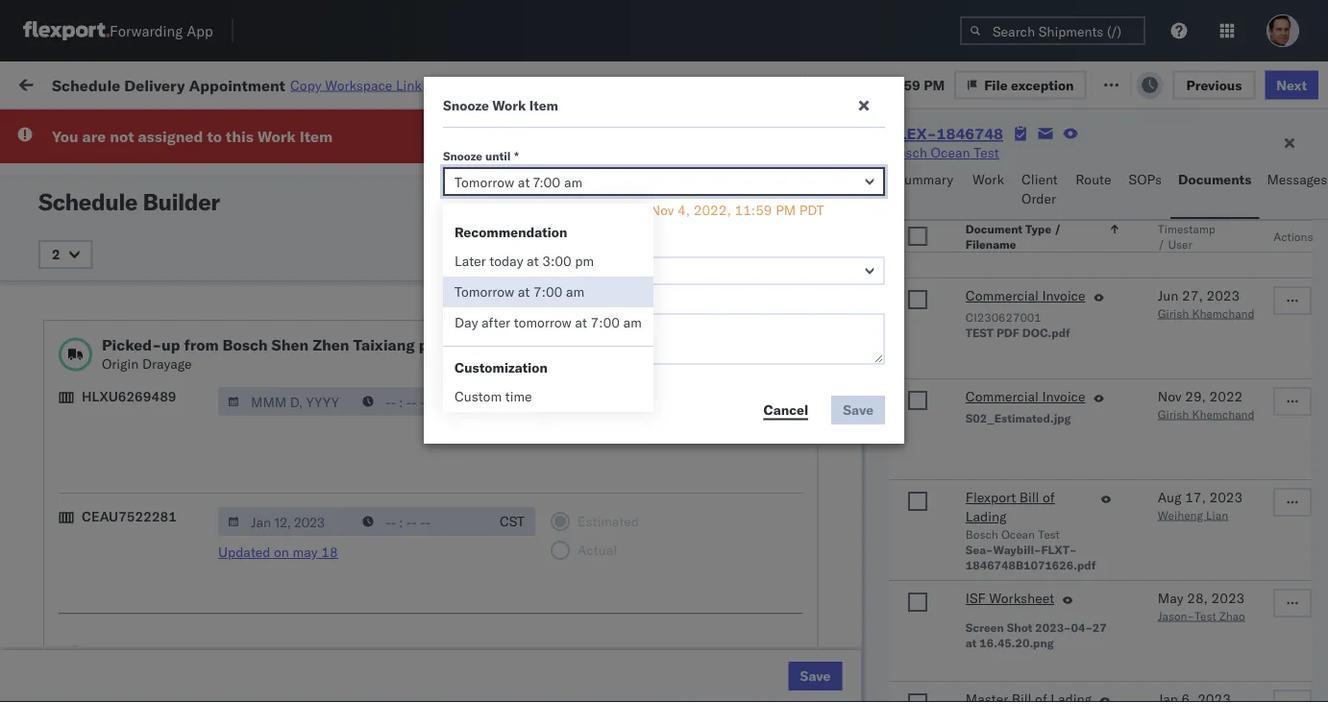 Task type: vqa. For each thing, say whether or not it's contained in the screenshot.
Unknown
no



Task type: describe. For each thing, give the bounding box(es) containing it.
waybill-
[[993, 543, 1041, 557]]

bookings
[[839, 574, 895, 590]]

dec left 24, at left
[[400, 531, 426, 548]]

7 resize handle column header from the left
[[1152, 149, 1175, 703]]

1 hlxu6 from the top
[[1287, 235, 1329, 251]]

filters
[[652, 74, 691, 91]]

china
[[275, 644, 319, 664]]

2 - from the top
[[992, 658, 1000, 675]]

flex-1846748 link
[[890, 124, 1004, 143]]

4 ca from the top
[[44, 413, 62, 430]]

batch action
[[1241, 75, 1325, 91]]

2 ceau7522281, from the top
[[1185, 277, 1283, 294]]

messages button
[[1260, 163, 1329, 219]]

1889466 for 11:59 pm pst, dec 13, 2022
[[1103, 404, 1161, 421]]

2022 right 24, at left
[[453, 531, 486, 548]]

2023 for may 28, 2023
[[1212, 590, 1245, 607]]

angeles, for fourth schedule pickup from los angeles, ca link from the bottom of the page
[[206, 225, 259, 241]]

angeles, for flex-1889466 schedule pickup from los angeles, ca link
[[206, 394, 259, 411]]

app
[[187, 22, 213, 40]]

confirm delivery
[[44, 530, 146, 547]]

0 horizontal spatial file
[[985, 76, 1008, 93]]

4, up consignee button
[[868, 76, 880, 93]]

day
[[455, 314, 478, 331]]

at down (optional)
[[575, 314, 587, 331]]

3 ma from the top
[[1310, 658, 1329, 675]]

default
[[603, 74, 649, 91]]

mmm d, yyyy text field for ceau7522281
[[218, 508, 355, 537]]

appointment inside button
[[158, 276, 236, 293]]

uetu5 for 11:59 pm pst, dec 13, 2022
[[1287, 404, 1329, 421]]

delivery down ceau7522281
[[97, 530, 146, 547]]

3 : from the left
[[550, 119, 554, 134]]

4, up reason in the top left of the page
[[437, 193, 450, 210]]

1 - from the top
[[992, 616, 1000, 633]]

-- : -- -- text field for hlxu6269489
[[353, 388, 489, 416]]

4 ocean fcl from the top
[[589, 320, 656, 337]]

6 ocean fcl from the top
[[589, 404, 656, 421]]

angeles, for flex-1846748 schedule pickup from los angeles, ca link
[[206, 309, 259, 326]]

flexport. image
[[23, 21, 110, 40]]

los for fourth schedule pickup from los angeles, ca link from the bottom of the page
[[181, 225, 203, 241]]

lian
[[1206, 508, 1229, 523]]

1889466 for 6:00 am pst, dec 24, 2022
[[1103, 531, 1161, 548]]

ma for gvcu5265864
[[1310, 616, 1329, 633]]

from for schedule pickup from rotterdam, netherlands link
[[150, 648, 178, 664]]

at left 3:00
[[527, 253, 539, 270]]

mode button
[[579, 153, 685, 172]]

ci230627002 test pdf doc.pdf
[[966, 209, 1071, 239]]

note: this is after the deadline of nov 4, 2022, 11:59 pm pdt
[[443, 202, 825, 219]]

2 lagerfeld from the top
[[1032, 658, 1089, 675]]

confirm pickup from los angeles, ca button
[[44, 477, 273, 518]]

pickup for first schedule pickup from los angeles, ca link
[[105, 182, 146, 199]]

4 ceau7522281, from the top
[[1185, 362, 1283, 378]]

180
[[443, 75, 468, 91]]

actions
[[1274, 229, 1313, 244]]

2 tes from the top
[[1310, 277, 1329, 294]]

0 vertical spatial *
[[515, 149, 519, 163]]

2022 up additional
[[453, 277, 486, 294]]

1 lagerfeld from the top
[[1032, 616, 1089, 633]]

2 test from the top
[[966, 326, 994, 340]]

689 at risk
[[355, 75, 421, 91]]

angeles, for "confirm pickup from los angeles, ca" link at the left of the page
[[199, 478, 251, 495]]

zhao
[[1220, 609, 1246, 624]]

los for flex-1893174's schedule pickup from los angeles, ca link
[[181, 563, 203, 580]]

5 fcl from the top
[[631, 362, 656, 379]]

1 account from the top
[[937, 616, 988, 633]]

1 abc from the top
[[1310, 404, 1329, 421]]

2022,
[[694, 202, 732, 219]]

2022 inside nov 29, 2022 girish khemchandani
[[1210, 388, 1243, 405]]

los for flex-1846748 schedule pickup from los angeles, ca link
[[181, 309, 203, 326]]

4, up additional
[[437, 277, 450, 294]]

lhuu7894563, uetu5 for 6:00 am pst, dec 24, 2022
[[1185, 531, 1329, 548]]

builder
[[143, 188, 220, 216]]

cst for hlxu6269489
[[500, 393, 525, 410]]

1 11:59 pm pdt, nov 4, 2022 from the top
[[310, 193, 486, 210]]

1 ocean fcl from the top
[[589, 193, 656, 210]]

3 hlxu6 from the top
[[1287, 319, 1329, 336]]

track
[[491, 75, 522, 91]]

1 schedule pickup from los angeles, ca link from the top
[[44, 181, 273, 220]]

4 fcl from the top
[[631, 320, 656, 337]]

consignee button
[[829, 153, 1002, 172]]

reset
[[547, 74, 583, 91]]

this
[[226, 127, 254, 146]]

flex
[[1031, 157, 1052, 172]]

4 ceau7522281, hlxu6 from the top
[[1185, 362, 1329, 378]]

0 horizontal spatial item
[[300, 127, 333, 146]]

client order button
[[1015, 163, 1069, 219]]

Search Shipments (/) text field
[[961, 16, 1146, 45]]

pickup for schedule pickup from rotterdam, netherlands link
[[105, 648, 146, 664]]

work right this
[[258, 127, 296, 146]]

weiheng
[[1158, 508, 1203, 523]]

reset to default filters
[[547, 74, 691, 91]]

route button
[[1069, 163, 1122, 219]]

4 abc from the top
[[1310, 531, 1329, 548]]

confirm for confirm pickup from los angeles, ca
[[44, 478, 93, 495]]

dec down 11:00 pm pst, nov 8, 2022
[[408, 404, 433, 421]]

bosch inside picked-up from bosch shen zhen taixiang plant origin drayage
[[223, 336, 268, 355]]

invoice for s02_estimated.jpg
[[1042, 388, 1086, 405]]

los for "confirm pickup from los angeles, ca" link at the left of the page
[[173, 478, 195, 495]]

appointment up delivered to shenzhen, china
[[158, 615, 236, 632]]

2023-
[[1035, 621, 1071, 635]]

schedule delivery appointment for bosch ocean test
[[44, 446, 236, 463]]

7 fcl from the top
[[631, 447, 656, 464]]

invoice for ci230627001
[[1042, 288, 1086, 304]]

3 ceau7522281, hlxu6 from the top
[[1185, 319, 1329, 336]]

flex id
[[1031, 157, 1067, 172]]

resize handle column header for mode
[[681, 149, 704, 703]]

customization
[[455, 360, 548, 376]]

save
[[801, 668, 831, 685]]

commercial invoice for s02_estimated.jpg
[[966, 388, 1086, 405]]

picked-
[[102, 336, 162, 355]]

appointment up "confirm pickup from los angeles, ca" link at the left of the page
[[158, 446, 236, 463]]

2023 for jun 27, 2023
[[1207, 288, 1240, 304]]

1 11:59 pm pst, dec 13, 2022 from the top
[[310, 404, 494, 421]]

pm
[[575, 253, 594, 270]]

consignee for bookings test consignee
[[927, 574, 992, 590]]

at inside screen shot 2023-04-27 at 16.45.20.png
[[966, 636, 977, 651]]

batch
[[1241, 75, 1279, 91]]

2 lhuu7894563, from the top
[[1185, 446, 1284, 463]]

angeles, for first schedule pickup from los angeles, ca link
[[206, 182, 259, 199]]

1 tes from the top
[[1310, 235, 1329, 252]]

pst, for schedule pickup from los angeles, ca
[[375, 404, 404, 421]]

status
[[104, 119, 138, 134]]

pdf inside ci230627002 test pdf doc.pdf
[[997, 225, 1020, 239]]

clearance
[[149, 351, 211, 368]]

2 schedule pickup from los angeles, ca button from the top
[[44, 224, 273, 264]]

2 uetu5 from the top
[[1287, 446, 1329, 463]]

save button
[[789, 663, 843, 691]]

girish for jun
[[1158, 306, 1189, 321]]

activity log button
[[442, 73, 514, 97]]

1 vertical spatial to
[[207, 127, 222, 146]]

9 fcl from the top
[[631, 531, 656, 548]]

work right import in the left of the page
[[189, 75, 223, 91]]

message
[[260, 75, 313, 91]]

3 ca from the top
[[44, 328, 62, 345]]

schedule pickup from los angeles, ca button for flex-1846748
[[44, 308, 273, 349]]

1889466 for 4:00 pm pst, dec 23, 2022
[[1103, 489, 1161, 506]]

schedule pickup from los angeles, ca link for flex-1889466
[[44, 393, 273, 431]]

cancel
[[764, 401, 809, 418]]

3 ocean fcl from the top
[[589, 277, 656, 294]]

4, left 2022,
[[678, 202, 691, 219]]

workitem
[[21, 157, 71, 172]]

commercial invoice link for ci230627001
[[966, 287, 1086, 310]]

2 fcl from the top
[[631, 235, 656, 252]]

from inside picked-up from bosch shen zhen taixiang plant origin drayage
[[184, 336, 219, 355]]

1 ca from the top
[[44, 201, 62, 218]]

4 hlxu6 from the top
[[1287, 362, 1329, 378]]

upload
[[44, 351, 88, 368]]

up
[[162, 336, 180, 355]]

forwarding app
[[110, 22, 213, 40]]

girish for nov
[[1158, 407, 1189, 422]]

2022 down custom
[[460, 447, 494, 464]]

8 fcl from the top
[[631, 489, 656, 506]]

4 11:59 pm pdt, nov 4, 2022 from the top
[[310, 320, 486, 337]]

0 vertical spatial item
[[530, 97, 559, 114]]

consignee inside button
[[839, 157, 894, 172]]

3 11:59 pm pdt, nov 4, 2022 from the top
[[310, 277, 486, 294]]

4, left lock
[[437, 235, 450, 252]]

1 schedule pickup from los angeles, ca from the top
[[44, 182, 259, 218]]

2 doc.pdf from the top
[[1022, 326, 1071, 340]]

1 schedule delivery appointment from the top
[[44, 276, 236, 293]]

order
[[1022, 190, 1057, 207]]

this
[[480, 202, 506, 219]]

snooze until *
[[443, 149, 519, 163]]

schedule pickup from rotterdam, netherlands
[[44, 648, 250, 684]]

schedule delivery appointment button
[[44, 276, 236, 297]]

at down later today at 3:00 pm
[[518, 284, 530, 301]]

filename
[[966, 237, 1016, 251]]

pst, for upload customs clearance documents
[[375, 362, 404, 379]]

schedule delivery appointment for integration test account - karl lagerfeld
[[44, 615, 236, 632]]

2 button
[[38, 240, 93, 269]]

0 horizontal spatial of
[[635, 202, 647, 219]]

1 integration test account - karl lagerfeld from the top
[[839, 616, 1089, 633]]

angeles, for flex-1893174's schedule pickup from los angeles, ca link
[[206, 563, 259, 580]]

doc.pdf inside ci230627002 test pdf doc.pdf
[[1022, 225, 1071, 239]]

2
[[52, 246, 60, 263]]

2 ocean fcl from the top
[[589, 235, 656, 252]]

sops
[[1129, 171, 1163, 188]]

are
[[82, 127, 106, 146]]

schedule pickup from los angeles, ca button for flex-1889466
[[44, 393, 273, 433]]

at risk : overdue, due soon
[[516, 119, 663, 134]]

delivery up ready
[[124, 75, 185, 94]]

2022 left time in the bottom of the page
[[460, 404, 494, 421]]

test inside may 28, 2023 jason-test zhao
[[1195, 609, 1217, 624]]

document type / filename button
[[962, 217, 1120, 252]]

3 ceau7522281, from the top
[[1185, 319, 1283, 336]]

operator:
[[658, 76, 716, 93]]

deadline button
[[300, 153, 492, 172]]

taixiang
[[353, 336, 415, 355]]

0 horizontal spatial due
[[612, 119, 634, 134]]

test inside bosch ocean test link
[[974, 144, 1000, 161]]

2 integration test account - karl lagerfeld from the top
[[839, 658, 1089, 675]]

after inside "list box"
[[482, 314, 511, 331]]

schedule delivery appointment link
[[44, 276, 236, 295]]

pickup for flex-1893174's schedule pickup from los angeles, ca link
[[105, 563, 146, 580]]

msdu7304509
[[1185, 573, 1283, 590]]

appointment up status : ready for work, blocked, in progress
[[189, 75, 286, 94]]

screen
[[966, 621, 1004, 635]]

to for default
[[586, 74, 599, 91]]

1 horizontal spatial 7:00
[[591, 314, 620, 331]]

nov inside nov 29, 2022 girish khemchandani
[[1158, 388, 1182, 405]]

7 ocean fcl from the top
[[589, 447, 656, 464]]

in
[[286, 119, 297, 134]]

1 13, from the top
[[436, 404, 457, 421]]

1 fcl from the top
[[631, 193, 656, 210]]

custom time
[[455, 388, 532, 405]]

you are not assigned to this work item
[[52, 127, 333, 146]]

no
[[451, 119, 466, 134]]

work
[[36, 70, 85, 96]]

name
[[748, 157, 778, 172]]

ma for msdu7304509
[[1310, 574, 1329, 590]]

0 horizontal spatial risk
[[399, 75, 421, 91]]

on for updated
[[274, 544, 289, 561]]

2022 right 8,
[[452, 362, 485, 379]]

screen shot 2023-04-27 at 16.45.20.png
[[966, 621, 1107, 651]]

isf worksheet
[[966, 590, 1054, 607]]

batch action button
[[1212, 69, 1329, 98]]

2 ceau7522281, hlxu6 from the top
[[1185, 277, 1329, 294]]

27
[[1093, 621, 1107, 635]]

assigned
[[138, 127, 203, 146]]

activity
[[442, 76, 488, 93]]

test inside ci230627002 test pdf doc.pdf
[[966, 225, 994, 239]]

pst, up 4:00 pm pst, dec 23, 2022
[[375, 447, 404, 464]]

/ inside timestamp / user
[[1158, 237, 1165, 251]]

delivery up delivered
[[105, 615, 154, 632]]

2 schedule pickup from los angeles, ca link from the top
[[44, 224, 273, 262]]

commercial invoice for ci230627001
[[966, 288, 1086, 304]]

2 13, from the top
[[436, 447, 457, 464]]

schedule inside schedule pickup from rotterdam, netherlands
[[44, 648, 101, 664]]

filtered
[[19, 118, 66, 135]]

timestamp / user button
[[1154, 217, 1235, 252]]

1 vertical spatial risk
[[531, 119, 550, 134]]

from for flex-1893174's schedule pickup from los angeles, ca link
[[150, 563, 178, 580]]

2022 up 'later'
[[453, 235, 486, 252]]

pdt
[[800, 202, 825, 219]]

dec left 23,
[[399, 489, 424, 506]]

documents button
[[1171, 163, 1260, 219]]

pickup for flex-1889466 schedule pickup from los angeles, ca link
[[105, 394, 146, 411]]

4 tes from the top
[[1310, 362, 1329, 379]]

lhuu7894563, for 6:00 am pst, dec 24, 2022
[[1185, 531, 1284, 548]]

commercial for ci230627001
[[966, 288, 1039, 304]]

2 abc from the top
[[1310, 447, 1329, 464]]

pst, right am
[[368, 531, 397, 548]]



Task type: locate. For each thing, give the bounding box(es) containing it.
work down log
[[493, 97, 526, 114]]

workitem button
[[12, 153, 279, 172]]

2022 down additional
[[453, 320, 486, 337]]

pickup down 'upload customs clearance documents'
[[105, 394, 146, 411]]

schedule pickup from los angeles, ca for flex-1893174
[[44, 563, 259, 599]]

0 vertical spatial after
[[524, 202, 552, 219]]

0 vertical spatial integration
[[839, 616, 905, 633]]

delivery inside button
[[105, 276, 154, 293]]

0 vertical spatial 13,
[[436, 404, 457, 421]]

11:59 pm pst, dec 13, 2022 down 11:00 pm pst, nov 8, 2022
[[310, 404, 494, 421]]

0 vertical spatial integration test account - karl lagerfeld
[[839, 616, 1089, 633]]

28,
[[1187, 590, 1208, 607]]

2023 for aug 17, 2023
[[1210, 489, 1243, 506]]

1 vertical spatial pdf
[[997, 326, 1020, 340]]

resize handle column header for client name
[[806, 149, 829, 703]]

1 vertical spatial 13,
[[436, 447, 457, 464]]

schedule pickup from los angeles, ca link for flex-1893174
[[44, 562, 273, 601]]

/ left user
[[1158, 237, 1165, 251]]

2 11:59 pm pdt, nov 4, 2022 from the top
[[310, 235, 486, 252]]

soon
[[636, 119, 663, 134]]

2 girish from the top
[[1158, 407, 1189, 422]]

1 vertical spatial 1889466
[[1103, 489, 1161, 506]]

23,
[[428, 489, 449, 506]]

1 vertical spatial mmm d, yyyy text field
[[218, 508, 355, 537]]

-- : -- -- text field for ceau7522281
[[353, 508, 489, 537]]

flex-1889466 up weiheng on the bottom right of the page
[[1062, 489, 1161, 506]]

2 pdt, from the top
[[375, 235, 405, 252]]

invoice
[[1042, 288, 1086, 304], [1042, 388, 1086, 405]]

ceau7522281, down the timestamp / user button on the right top of page
[[1185, 277, 1283, 294]]

5 schedule pickup from los angeles, ca from the top
[[44, 563, 259, 599]]

work button
[[966, 163, 1015, 219]]

1 vertical spatial 11:59 pm pst, dec 13, 2022
[[310, 447, 494, 464]]

khemchandani down 29,
[[1192, 407, 1271, 422]]

next button
[[1266, 70, 1319, 99]]

may 28, 2023 jason-test zhao
[[1158, 590, 1246, 624]]

1 vertical spatial integration test account - karl lagerfeld
[[839, 658, 1089, 675]]

1 karl from the top
[[1003, 616, 1028, 633]]

0 vertical spatial am
[[566, 284, 585, 301]]

lhuu7894563, for 11:59 pm pst, dec 13, 2022
[[1185, 404, 1284, 421]]

list box
[[443, 246, 654, 338]]

1889466 up 1893174
[[1103, 531, 1161, 548]]

2 commercial invoice from the top
[[966, 388, 1086, 405]]

pdf
[[997, 225, 1020, 239], [997, 326, 1020, 340]]

1 vertical spatial item
[[300, 127, 333, 146]]

0 horizontal spatial after
[[482, 314, 511, 331]]

None checkbox
[[908, 593, 927, 613], [908, 694, 927, 703], [908, 593, 927, 613], [908, 694, 927, 703]]

commercial for s02_estimated.jpg
[[966, 388, 1039, 405]]

test
[[974, 144, 1000, 161], [798, 193, 823, 210], [923, 193, 948, 210], [923, 235, 948, 252], [798, 277, 823, 294], [923, 277, 948, 294], [923, 320, 948, 337], [798, 362, 823, 379], [923, 362, 948, 379], [798, 404, 823, 421], [923, 404, 948, 421], [798, 447, 823, 464], [923, 447, 948, 464], [798, 489, 823, 506], [923, 489, 948, 506], [1038, 527, 1060, 542], [798, 531, 823, 548], [923, 531, 948, 548], [898, 574, 924, 590], [1195, 609, 1217, 624], [908, 616, 934, 633], [908, 658, 934, 675]]

confirm inside 'confirm pickup from los angeles, ca'
[[44, 478, 93, 495]]

0 vertical spatial karl
[[1003, 616, 1028, 633]]

5 schedule pickup from los angeles, ca button from the top
[[44, 562, 273, 602]]

3 1889466 from the top
[[1103, 531, 1161, 548]]

4 schedule pickup from los angeles, ca button from the top
[[44, 393, 273, 433]]

3 fcl from the top
[[631, 277, 656, 294]]

pickup inside schedule pickup from rotterdam, netherlands
[[105, 648, 146, 664]]

0 vertical spatial -
[[992, 616, 1000, 633]]

0 horizontal spatial /
[[1055, 222, 1062, 236]]

1 integration from the top
[[839, 616, 905, 633]]

snoozed : no
[[398, 119, 466, 134]]

flex-1889466 for 6:00 am pst, dec 24, 2022
[[1062, 531, 1161, 548]]

doc.pdf down order in the top right of the page
[[1022, 225, 1071, 239]]

0 vertical spatial documents
[[1179, 171, 1252, 188]]

delivered to shenzhen, china
[[102, 644, 319, 664]]

after
[[524, 202, 552, 219], [482, 314, 511, 331]]

gaurav
[[716, 76, 762, 93]]

: for status
[[138, 119, 141, 134]]

0 vertical spatial due
[[811, 76, 836, 93]]

appointment
[[189, 75, 286, 94], [158, 276, 236, 293], [158, 446, 236, 463], [158, 615, 236, 632]]

1 invoice from the top
[[1042, 288, 1086, 304]]

pickup up netherlands
[[105, 648, 146, 664]]

1 khemchandani from the top
[[1192, 306, 1271, 321]]

0 horizontal spatial on
[[274, 544, 289, 561]]

updated
[[218, 544, 271, 561]]

5 schedule pickup from los angeles, ca link from the top
[[44, 562, 273, 601]]

the
[[556, 202, 576, 219]]

1 vertical spatial lagerfeld
[[1032, 658, 1089, 675]]

2 ma from the top
[[1310, 616, 1329, 633]]

picked-up from bosch shen zhen taixiang plant origin drayage
[[102, 336, 457, 373]]

2022 up reason *
[[453, 193, 486, 210]]

commercial invoice link for s02_estimated.jpg
[[966, 388, 1086, 411]]

1 vertical spatial -
[[992, 658, 1000, 675]]

1 horizontal spatial client
[[1022, 171, 1059, 188]]

None checkbox
[[908, 227, 927, 246], [908, 290, 927, 310], [908, 391, 927, 411], [908, 492, 927, 512], [908, 227, 927, 246], [908, 290, 927, 310], [908, 391, 927, 411], [908, 492, 927, 512]]

fcl
[[631, 193, 656, 210], [631, 235, 656, 252], [631, 277, 656, 294], [631, 320, 656, 337], [631, 362, 656, 379], [631, 404, 656, 421], [631, 447, 656, 464], [631, 489, 656, 506], [631, 531, 656, 548]]

file exception button
[[991, 69, 1123, 98], [991, 69, 1123, 98], [955, 70, 1087, 99], [955, 70, 1087, 99]]

ceau7522281, down documents button
[[1185, 235, 1283, 251]]

: right at
[[550, 119, 554, 134]]

1 vertical spatial commercial
[[966, 388, 1039, 405]]

resize handle column header for deadline
[[489, 149, 512, 703]]

0 vertical spatial lagerfeld
[[1032, 616, 1089, 633]]

mode
[[589, 157, 618, 172]]

angeles, down picked-up from bosch shen zhen taixiang plant origin drayage on the left of page
[[206, 394, 259, 411]]

flexport demo consignee
[[714, 574, 871, 590]]

ca inside 'confirm pickup from los angeles, ca'
[[44, 498, 62, 514]]

1 vertical spatial -- : -- -- text field
[[353, 508, 489, 537]]

khemchandani inside jun 27, 2023 girish khemchandani
[[1192, 306, 1271, 321]]

2 horizontal spatial to
[[586, 74, 599, 91]]

1 vertical spatial on
[[274, 544, 289, 561]]

0 horizontal spatial flexport
[[714, 574, 764, 590]]

2 11:59 pm pst, dec 13, 2022 from the top
[[310, 447, 494, 464]]

1 lhuu7894563, uetu5 from the top
[[1185, 404, 1329, 421]]

from for first schedule pickup from los angeles, ca link
[[150, 182, 178, 199]]

2 lhuu7894563, uetu5 from the top
[[1185, 446, 1329, 463]]

2 account from the top
[[937, 658, 988, 675]]

1 confirm from the top
[[44, 478, 93, 495]]

2 schedule pickup from los angeles, ca from the top
[[44, 225, 259, 261]]

commercial invoice link up ci230627001
[[966, 287, 1086, 310]]

schedule builder
[[38, 188, 220, 216]]

girish inside nov 29, 2022 girish khemchandani
[[1158, 407, 1189, 422]]

1 vertical spatial documents
[[44, 371, 114, 388]]

1 vertical spatial karl
[[1003, 658, 1028, 675]]

reason *
[[443, 238, 492, 252]]

flex-2130387
[[1062, 616, 1161, 633]]

confirm pickup from los angeles, ca
[[44, 478, 251, 514]]

cascading
[[640, 240, 704, 257]]

4 schedule pickup from los angeles, ca from the top
[[44, 394, 259, 430]]

1 vertical spatial test
[[966, 326, 994, 340]]

schedule pickup from los angeles, ca link
[[44, 181, 273, 220], [44, 224, 273, 262], [44, 308, 273, 347], [44, 393, 273, 431], [44, 562, 273, 601]]

schedule pickup from los angeles, ca for flex-1846748
[[44, 309, 259, 345]]

4 uetu5 from the top
[[1287, 531, 1329, 548]]

1 vertical spatial schedule delivery appointment
[[44, 446, 236, 463]]

client left the name at the top of page
[[714, 157, 745, 172]]

Search Work text field
[[702, 69, 912, 98]]

to inside button
[[586, 74, 599, 91]]

ci230627001
[[966, 310, 1042, 325]]

0 horizontal spatial :
[[138, 119, 141, 134]]

consignee for flexport demo consignee
[[807, 574, 871, 590]]

commercial invoice up ci230627001
[[966, 288, 1086, 304]]

pdf down ci230627001
[[997, 326, 1020, 340]]

1 -- : -- -- text field from the top
[[353, 388, 489, 416]]

0 vertical spatial on
[[472, 75, 487, 91]]

2 vertical spatial flex-1889466
[[1062, 531, 1161, 548]]

1 horizontal spatial of
[[1043, 489, 1055, 506]]

0 vertical spatial schedule delivery appointment
[[44, 276, 236, 293]]

2023 inside jun 27, 2023 girish khemchandani
[[1207, 288, 1240, 304]]

lhuu7894563, uetu5 for 4:00 pm pst, dec 23, 2022
[[1185, 489, 1329, 505]]

2 vertical spatial to
[[176, 644, 191, 664]]

angeles, down builder
[[206, 225, 259, 241]]

list box containing later today at 3:00 pm
[[443, 246, 654, 338]]

1889466 left 29,
[[1103, 404, 1161, 421]]

11:59 pm pst, dec 13, 2022 up 4:00 pm pst, dec 23, 2022
[[310, 447, 494, 464]]

3 uetu5 from the top
[[1287, 489, 1329, 505]]

schedule delivery appointment up 'confirm pickup from los angeles, ca'
[[44, 446, 236, 463]]

3 pdt, from the top
[[375, 277, 405, 294]]

angeles, up updated
[[199, 478, 251, 495]]

snooze for until
[[443, 149, 483, 163]]

2 vertical spatial schedule delivery appointment
[[44, 615, 236, 632]]

0 horizontal spatial documents
[[44, 371, 114, 388]]

document type / filename
[[966, 222, 1062, 251]]

los
[[181, 182, 203, 199], [181, 225, 203, 241], [181, 309, 203, 326], [181, 394, 203, 411], [173, 478, 195, 495], [181, 563, 203, 580]]

1 horizontal spatial after
[[524, 202, 552, 219]]

forwarding app link
[[23, 21, 213, 40]]

1 horizontal spatial /
[[1158, 237, 1165, 251]]

invoice up s02_estimated.jpg
[[1042, 388, 1086, 405]]

schedule
[[52, 75, 120, 94], [44, 182, 101, 199], [38, 188, 138, 216], [44, 225, 101, 241], [485, 240, 542, 257], [44, 276, 101, 293], [44, 309, 101, 326], [44, 394, 101, 411], [44, 446, 101, 463], [44, 563, 101, 580], [44, 615, 101, 632], [44, 648, 101, 664]]

schedule pickup from los angeles, ca
[[44, 182, 259, 218], [44, 225, 259, 261], [44, 309, 259, 345], [44, 394, 259, 430], [44, 563, 259, 599]]

schedule pickup from los angeles, ca link for flex-1846748
[[44, 308, 273, 347]]

6 fcl from the top
[[631, 404, 656, 421]]

work up ci230627002
[[973, 171, 1005, 188]]

-- : -- -- text field
[[353, 388, 489, 416], [353, 508, 489, 537]]

am down pm
[[566, 284, 585, 301]]

0 horizontal spatial to
[[176, 644, 191, 664]]

appointment up 'up'
[[158, 276, 236, 293]]

flexport for flexport bill of lading
[[966, 489, 1016, 506]]

8,
[[436, 362, 448, 379]]

pickup inside 'confirm pickup from los angeles, ca'
[[97, 478, 138, 495]]

los inside 'confirm pickup from los angeles, ca'
[[173, 478, 195, 495]]

11:59 pm pdt, nov 4, 2022 down "note:"
[[310, 235, 486, 252]]

/ inside document type / filename
[[1055, 222, 1062, 236]]

lhuu7894563, down lian
[[1185, 531, 1284, 548]]

Tomorrow at 7:00 am text field
[[443, 167, 886, 196]]

resize handle column header
[[275, 149, 298, 703], [489, 149, 512, 703], [556, 149, 579, 703], [681, 149, 704, 703], [806, 149, 829, 703], [998, 149, 1021, 703], [1152, 149, 1175, 703], [1277, 149, 1300, 703], [1294, 149, 1317, 703]]

pickup for fourth schedule pickup from los angeles, ca link from the bottom of the page
[[105, 225, 146, 241]]

2023 inside aug 17, 2023 weiheng lian
[[1210, 489, 1243, 506]]

documents inside 'upload customs clearance documents'
[[44, 371, 114, 388]]

0 vertical spatial 1889466
[[1103, 404, 1161, 421]]

0 vertical spatial risk
[[399, 75, 421, 91]]

1 commercial from the top
[[966, 288, 1039, 304]]

2 integration from the top
[[839, 658, 905, 675]]

2023 inside may 28, 2023 jason-test zhao
[[1212, 590, 1245, 607]]

route
[[1076, 171, 1112, 188]]

0 vertical spatial doc.pdf
[[1022, 225, 1071, 239]]

mmm d, yyyy text field up the updated on may 18
[[218, 508, 355, 537]]

1 1889466 from the top
[[1103, 404, 1161, 421]]

3 schedule pickup from los angeles, ca button from the top
[[44, 308, 273, 349]]

client
[[714, 157, 745, 172], [1022, 171, 1059, 188]]

ma
[[1310, 574, 1329, 590], [1310, 616, 1329, 633], [1310, 658, 1329, 675]]

1 vertical spatial commercial invoice
[[966, 388, 1086, 405]]

5 ocean fcl from the top
[[589, 362, 656, 379]]

of inside flexport bill of lading
[[1043, 489, 1055, 506]]

work,
[[202, 119, 232, 134]]

client name
[[714, 157, 778, 172]]

jason-
[[1158, 609, 1195, 624]]

1 ceau7522281, hlxu6 from the top
[[1185, 235, 1329, 251]]

4, left "day"
[[437, 320, 450, 337]]

1 vertical spatial account
[[937, 658, 988, 675]]

2022 right 23,
[[452, 489, 485, 506]]

for
[[183, 119, 199, 134]]

am down (optional)
[[624, 314, 642, 331]]

3 tes from the top
[[1310, 320, 1329, 337]]

pickup for flex-1846748 schedule pickup from los angeles, ca link
[[105, 309, 146, 326]]

lhuu7894563, down nov 29, 2022 girish khemchandani
[[1185, 446, 1284, 463]]

2 invoice from the top
[[1042, 388, 1086, 405]]

pickup down 'workitem' button on the top left of the page
[[105, 182, 146, 199]]

my work
[[0, 70, 85, 96]]

1 vertical spatial doc.pdf
[[1022, 326, 1071, 340]]

flex-
[[890, 124, 937, 143], [1062, 235, 1103, 252], [1062, 277, 1103, 294], [1062, 320, 1103, 337], [1062, 362, 1103, 379], [1062, 404, 1103, 421], [1062, 489, 1103, 506], [1062, 531, 1103, 548], [1062, 574, 1103, 590], [1062, 616, 1103, 633]]

1 pdf from the top
[[997, 225, 1020, 239]]

angeles, inside 'confirm pickup from los angeles, ca'
[[199, 478, 251, 495]]

0 vertical spatial to
[[586, 74, 599, 91]]

flexport for flexport demo consignee
[[714, 574, 764, 590]]

1 horizontal spatial :
[[442, 119, 446, 134]]

7:00 down (optional)
[[591, 314, 620, 331]]

1 commercial invoice from the top
[[966, 288, 1086, 304]]

snooze for work
[[443, 97, 489, 114]]

1 vertical spatial *
[[488, 238, 492, 252]]

ca
[[44, 201, 62, 218], [44, 244, 62, 261], [44, 328, 62, 345], [44, 413, 62, 430], [44, 498, 62, 514], [44, 582, 62, 599]]

1 horizontal spatial due
[[811, 76, 836, 93]]

0 vertical spatial 7:00
[[534, 284, 563, 301]]

1 horizontal spatial on
[[472, 75, 487, 91]]

1 lhuu7894563, from the top
[[1185, 404, 1284, 421]]

at left link
[[383, 75, 395, 91]]

lhuu7894563, uetu5 for 11:59 pm pst, dec 13, 2022
[[1185, 404, 1329, 421]]

at down screen
[[966, 636, 977, 651]]

from for "confirm pickup from los angeles, ca" link at the left of the page
[[142, 478, 170, 495]]

:
[[138, 119, 141, 134], [442, 119, 446, 134], [550, 119, 554, 134]]

schedule delivery appointment up delivered
[[44, 615, 236, 632]]

1 vertical spatial invoice
[[1042, 388, 1086, 405]]

1 vertical spatial due
[[612, 119, 634, 134]]

account down screen
[[937, 658, 988, 675]]

1 vertical spatial flex-1889466
[[1062, 489, 1161, 506]]

documents inside documents button
[[1179, 171, 1252, 188]]

0 vertical spatial flexport
[[966, 489, 1016, 506]]

0 vertical spatial -- : -- -- text field
[[353, 388, 489, 416]]

0 vertical spatial pdf
[[997, 225, 1020, 239]]

from inside schedule pickup from rotterdam, netherlands
[[150, 648, 178, 664]]

schedule pickup from los angeles, ca for flex-1889466
[[44, 394, 259, 430]]

schedule delivery appointment
[[44, 276, 236, 293], [44, 446, 236, 463], [44, 615, 236, 632]]

action
[[1282, 75, 1325, 91]]

doc.pdf
[[1022, 225, 1071, 239], [1022, 326, 1071, 340]]

uetu5 for 4:00 pm pst, dec 23, 2022
[[1287, 489, 1329, 505]]

ca up confirm delivery
[[44, 498, 62, 514]]

flexport inside flexport bill of lading
[[966, 489, 1016, 506]]

timestamp / user
[[1158, 222, 1216, 251]]

shen
[[272, 336, 309, 355]]

at
[[516, 119, 528, 134]]

ceau7522281, hlxu6 up nov 29, 2022 girish khemchandani
[[1185, 362, 1329, 378]]

khemchandani for 2022
[[1192, 407, 1271, 422]]

1 vertical spatial of
[[1043, 489, 1055, 506]]

Max 200 characters text field
[[443, 313, 886, 365]]

after right is
[[524, 202, 552, 219]]

ca up upload
[[44, 328, 62, 345]]

integration test account - karl lagerfeld down "isf"
[[839, 616, 1089, 633]]

jawla
[[765, 76, 801, 93]]

1 schedule pickup from los angeles, ca button from the top
[[44, 181, 273, 222]]

0 horizontal spatial am
[[566, 284, 585, 301]]

account
[[937, 616, 988, 633], [937, 658, 988, 675]]

work inside button
[[973, 171, 1005, 188]]

2 vertical spatial 2023
[[1212, 590, 1245, 607]]

uetu5 for 6:00 am pst, dec 24, 2022
[[1287, 531, 1329, 548]]

0 vertical spatial 2023
[[1207, 288, 1240, 304]]

los down confirm pickup from los angeles, ca button
[[181, 563, 203, 580]]

1 vertical spatial 7:00
[[591, 314, 620, 331]]

activity log
[[442, 76, 514, 93]]

custom
[[455, 388, 502, 405]]

resize handle column header for container numbers
[[1277, 149, 1300, 703]]

1 commercial invoice link from the top
[[966, 287, 1086, 310]]

0 vertical spatial /
[[1055, 222, 1062, 236]]

: for snoozed
[[442, 119, 446, 134]]

1 ma from the top
[[1310, 574, 1329, 590]]

later today at 3:00 pm
[[455, 253, 594, 270]]

consignee right demo
[[807, 574, 871, 590]]

am
[[566, 284, 585, 301], [624, 314, 642, 331]]

los up ceau7522281
[[173, 478, 195, 495]]

1 vertical spatial khemchandani
[[1192, 407, 1271, 422]]

mmm d, yyyy text field for hlxu6269489
[[218, 388, 355, 416]]

test down ci230627001
[[966, 326, 994, 340]]

schedule pickup from los angeles, ca button
[[44, 181, 273, 222], [44, 224, 273, 264], [44, 308, 273, 349], [44, 393, 273, 433], [44, 562, 273, 602]]

0 vertical spatial khemchandani
[[1192, 306, 1271, 321]]

from for fourth schedule pickup from los angeles, ca link from the bottom of the page
[[150, 225, 178, 241]]

on for 180
[[472, 75, 487, 91]]

0 horizontal spatial *
[[488, 238, 492, 252]]

to for shenzhen,
[[176, 644, 191, 664]]

due left soon
[[612, 119, 634, 134]]

schedule pickup from los angeles, ca button down ceau7522281
[[44, 562, 273, 602]]

0 vertical spatial confirm
[[44, 478, 93, 495]]

MMM D, YYYY text field
[[218, 388, 355, 416], [218, 508, 355, 537]]

3 abc from the top
[[1310, 489, 1329, 506]]

ca up 2
[[44, 201, 62, 218]]

8 ocean fcl from the top
[[589, 489, 656, 506]]

ceau7522281, down 27,
[[1185, 319, 1283, 336]]

deadline
[[579, 202, 632, 219]]

doc.pdf down ci230627001
[[1022, 326, 1071, 340]]

lock schedule
[[453, 240, 542, 257]]

risk right at
[[531, 119, 550, 134]]

18
[[321, 544, 338, 561]]

comments
[[504, 295, 561, 309]]

file
[[1021, 75, 1044, 91], [985, 76, 1008, 93]]

0 vertical spatial girish
[[1158, 306, 1189, 321]]

flex-1889466 left 29,
[[1062, 404, 1161, 421]]

schedule pickup from los angeles, ca down 'workitem' button on the top left of the page
[[44, 182, 259, 218]]

1 vertical spatial am
[[624, 314, 642, 331]]

0 vertical spatial ma
[[1310, 574, 1329, 590]]

flex-1889466 for 11:59 pm pst, dec 13, 2022
[[1062, 404, 1161, 421]]

of right deadline
[[635, 202, 647, 219]]

schedule pickup from los angeles, ca button up schedule delivery appointment link
[[44, 224, 273, 264]]

los down builder
[[181, 225, 203, 241]]

1 horizontal spatial risk
[[531, 119, 550, 134]]

2 pdf from the top
[[997, 326, 1020, 340]]

client up order in the top right of the page
[[1022, 171, 1059, 188]]

hlxu6269489
[[82, 388, 176, 405]]

commercial
[[966, 288, 1039, 304], [966, 388, 1039, 405]]

Select snooze reason text field
[[443, 257, 886, 286]]

2 ca from the top
[[44, 244, 62, 261]]

upload customs clearance documents button
[[44, 351, 273, 391]]

commercial invoice up s02_estimated.jpg
[[966, 388, 1086, 405]]

sea-waybill-flxt- 1846748b1071626.pdf
[[966, 543, 1096, 573]]

1893174
[[1103, 574, 1161, 590]]

pickup for "confirm pickup from los angeles, ca" link at the left of the page
[[97, 478, 138, 495]]

0 horizontal spatial 7:00
[[534, 284, 563, 301]]

later
[[455, 253, 486, 270]]

los down clearance
[[181, 394, 203, 411]]

0 vertical spatial commercial invoice
[[966, 288, 1086, 304]]

3 flex-1889466 from the top
[[1062, 531, 1161, 548]]

hlxu6
[[1287, 235, 1329, 251], [1287, 277, 1329, 294], [1287, 319, 1329, 336], [1287, 362, 1329, 378]]

link
[[396, 76, 422, 93]]

due nov 4, 11:59 pm
[[811, 76, 945, 93]]

los up clearance
[[181, 309, 203, 326]]

girish inside jun 27, 2023 girish khemchandani
[[1158, 306, 1189, 321]]

tes
[[1310, 235, 1329, 252], [1310, 277, 1329, 294], [1310, 320, 1329, 337], [1310, 362, 1329, 379]]

0 vertical spatial mmm d, yyyy text field
[[218, 388, 355, 416]]

2 horizontal spatial :
[[550, 119, 554, 134]]

confirm for confirm delivery
[[44, 530, 93, 547]]

1 horizontal spatial am
[[624, 314, 642, 331]]

schedule pickup from los angeles, ca link down 'workitem' button on the top left of the page
[[44, 181, 273, 220]]

cancel button
[[752, 396, 820, 425]]

confirm
[[44, 478, 93, 495], [44, 530, 93, 547]]

4 resize handle column header from the left
[[681, 149, 704, 703]]

los for flex-1889466 schedule pickup from los angeles, ca link
[[181, 394, 203, 411]]

resize handle column header for consignee
[[998, 149, 1021, 703]]

0 vertical spatial test
[[966, 225, 994, 239]]

lhuu7894563, for 4:00 pm pst, dec 23, 2022
[[1185, 489, 1284, 505]]

0 vertical spatial account
[[937, 616, 988, 633]]

delivery up 'confirm pickup from los angeles, ca'
[[105, 446, 154, 463]]

1 vertical spatial /
[[1158, 237, 1165, 251]]

1 horizontal spatial file
[[1021, 75, 1044, 91]]

khemchandani inside nov 29, 2022 girish khemchandani
[[1192, 407, 1271, 422]]

3 schedule pickup from los angeles, ca from the top
[[44, 309, 259, 345]]

shenzhen,
[[195, 644, 272, 664]]

2 karl from the top
[[1003, 658, 1028, 675]]

schedule pickup from los angeles, ca button for flex-1893174
[[44, 562, 273, 602]]

client for client name
[[714, 157, 745, 172]]

5 ca from the top
[[44, 498, 62, 514]]

client for client order
[[1022, 171, 1059, 188]]

angeles, down updated
[[206, 563, 259, 580]]

snooze down activity
[[443, 97, 489, 114]]

schedule delivery appointment up picked-
[[44, 276, 236, 293]]

los for first schedule pickup from los angeles, ca link
[[181, 182, 203, 199]]

flex-1889466 for 4:00 pm pst, dec 23, 2022
[[1062, 489, 1161, 506]]

0 vertical spatial 11:59 pm pst, dec 13, 2022
[[310, 404, 494, 421]]

1 pdt, from the top
[[375, 193, 405, 210]]

zhen
[[313, 336, 349, 355]]

1 horizontal spatial *
[[515, 149, 519, 163]]

4 pdt, from the top
[[375, 320, 405, 337]]

3 lhuu7894563, from the top
[[1185, 489, 1284, 505]]

2 cst from the top
[[500, 514, 525, 530]]

-- : -- -- text field down 8,
[[353, 388, 489, 416]]

on left log
[[472, 75, 487, 91]]

ceau7522281, up nov 29, 2022 girish khemchandani
[[1185, 362, 1283, 378]]

180 on track
[[443, 75, 522, 91]]

pickup
[[105, 182, 146, 199], [105, 225, 146, 241], [105, 309, 146, 326], [105, 394, 146, 411], [97, 478, 138, 495], [105, 563, 146, 580], [105, 648, 146, 664]]

0 vertical spatial cst
[[500, 393, 525, 410]]

commercial up s02_estimated.jpg
[[966, 388, 1039, 405]]

pst, for confirm pickup from los angeles, ca
[[367, 489, 396, 506]]

9 resize handle column header from the left
[[1294, 149, 1317, 703]]

1 horizontal spatial item
[[530, 97, 559, 114]]

file up flex-1846748 link
[[985, 76, 1008, 93]]

consignee
[[839, 157, 894, 172], [807, 574, 871, 590], [927, 574, 992, 590]]

0 horizontal spatial client
[[714, 157, 745, 172]]

4 schedule pickup from los angeles, ca link from the top
[[44, 393, 273, 431]]

client order
[[1022, 171, 1059, 207]]

2 mmm d, yyyy text field from the top
[[218, 508, 355, 537]]

8 resize handle column header from the left
[[1277, 149, 1300, 703]]

689
[[355, 75, 380, 91]]

integration test account - karl lagerfeld down screen
[[839, 658, 1089, 675]]

1 vertical spatial cst
[[500, 514, 525, 530]]

angeles, down this
[[206, 182, 259, 199]]

13, down 8,
[[436, 404, 457, 421]]

jun
[[1158, 288, 1179, 304]]

1 ceau7522281, from the top
[[1185, 235, 1283, 251]]

: left the no
[[442, 119, 446, 134]]

2 confirm from the top
[[44, 530, 93, 547]]

tomorrow at 7:00 am
[[455, 284, 585, 301]]

khemchandani
[[1192, 306, 1271, 321], [1192, 407, 1271, 422]]

rotterdam,
[[181, 648, 250, 664]]

0 vertical spatial invoice
[[1042, 288, 1086, 304]]

6 resize handle column header from the left
[[998, 149, 1021, 703]]

pickup up picked-
[[105, 309, 146, 326]]

pickup up ceau7522281
[[97, 478, 138, 495]]

1 horizontal spatial documents
[[1179, 171, 1252, 188]]

blocked,
[[235, 119, 284, 134]]

9 ocean fcl from the top
[[589, 531, 656, 548]]

from for flex-1889466 schedule pickup from los angeles, ca link
[[150, 394, 178, 411]]

2 flex-1889466 from the top
[[1062, 489, 1161, 506]]

6 ca from the top
[[44, 582, 62, 599]]

3 schedule pickup from los angeles, ca link from the top
[[44, 308, 273, 347]]

resize handle column header for workitem
[[275, 149, 298, 703]]

2 hlxu6 from the top
[[1287, 277, 1329, 294]]

ceau7522281, hlxu6 down 27,
[[1185, 319, 1329, 336]]

dec up 23,
[[408, 447, 433, 464]]

pickup down schedule builder
[[105, 225, 146, 241]]

item down reset
[[530, 97, 559, 114]]

4 lhuu7894563, from the top
[[1185, 531, 1284, 548]]

from for flex-1846748 schedule pickup from los angeles, ca link
[[150, 309, 178, 326]]

from inside 'confirm pickup from los angeles, ca'
[[142, 478, 170, 495]]

due right jawla
[[811, 76, 836, 93]]

risk
[[399, 75, 421, 91], [531, 119, 550, 134]]

1 girish from the top
[[1158, 306, 1189, 321]]

schedule pickup from los angeles, ca up drayage
[[44, 309, 259, 345]]

lhuu7894563, up 17,
[[1185, 404, 1284, 421]]

snooze down at
[[521, 157, 559, 172]]

cst for ceau7522281
[[500, 514, 525, 530]]

khemchandani for 2023
[[1192, 306, 1271, 321]]

3 resize handle column header from the left
[[556, 149, 579, 703]]

after right "day"
[[482, 314, 511, 331]]



